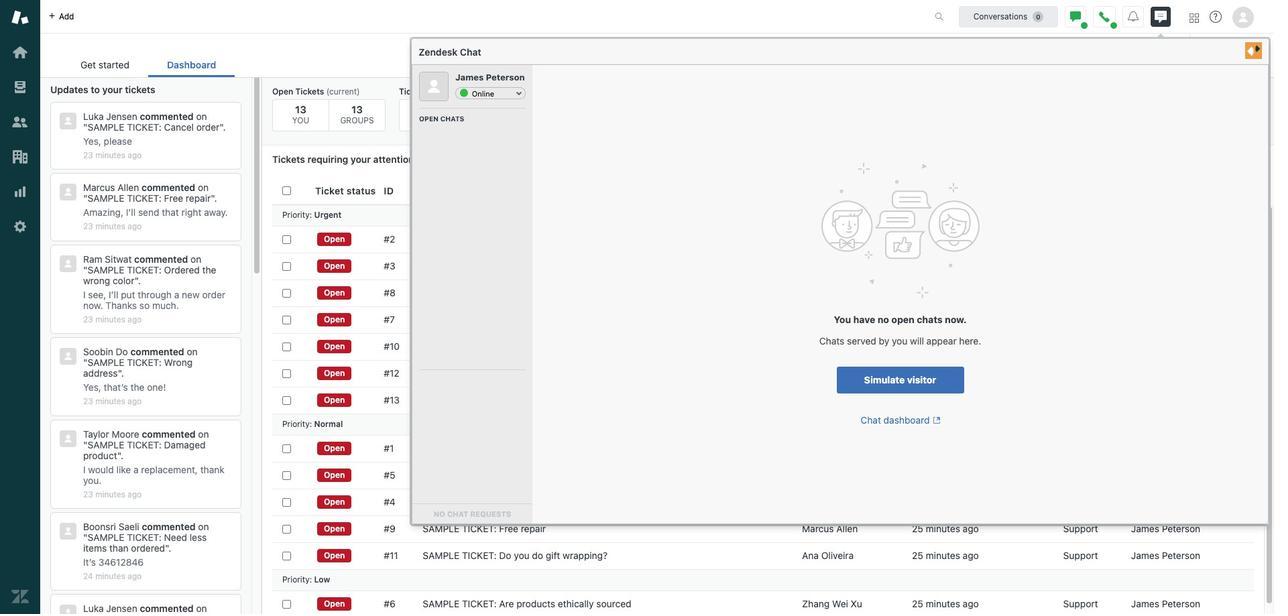 Task type: vqa. For each thing, say whether or not it's contained in the screenshot.
marcus associated with Marcus Allen
yes



Task type: describe. For each thing, give the bounding box(es) containing it.
1 horizontal spatial do
[[499, 550, 512, 562]]

days
[[862, 50, 883, 61]]

wei
[[833, 598, 849, 610]]

commented for marcus allen commented
[[142, 182, 195, 193]]

i see, i'll put through a new order now. thanks so much. 23 minutes ago
[[83, 289, 225, 325]]

#2
[[384, 233, 395, 245]]

25 minutes ago for marcus allen
[[912, 523, 979, 535]]

says
[[556, 260, 575, 272]]

thanks
[[106, 300, 137, 311]]

damaged inside sample ticket: damaged product
[[164, 439, 206, 451]]

0 good
[[416, 103, 440, 125]]

". for ram sitwat commented
[[134, 275, 141, 286]]

sample ticket: do you do gift wrapping? link
[[423, 550, 608, 562]]

sample ticket: missing assembly instructions link
[[423, 341, 629, 353]]

ticket for ticket statistics (this week)
[[399, 87, 424, 97]]

get started image
[[11, 44, 29, 61]]

in
[[839, 50, 846, 61]]

put
[[121, 289, 135, 300]]

address inside sample ticket: wrong address
[[83, 368, 118, 379]]

ticket: down sample ticket: item restock link
[[462, 523, 497, 535]]

wrong inside grid
[[499, 314, 528, 325]]

free for sample ticket: free repair ".
[[164, 193, 183, 204]]

processing
[[613, 260, 661, 272]]

30,
[[948, 50, 963, 61]]

25 for ana oliveira
[[912, 550, 924, 562]]

November 30, 2023 text field
[[899, 50, 989, 61]]

zhang
[[802, 598, 830, 610]]

ticket: up sample ticket: free repair
[[462, 496, 497, 508]]

soobin for soobin do commented
[[83, 346, 113, 358]]

items inside sample ticket: need less items than ordered "link"
[[545, 394, 568, 406]]

sample right #8
[[423, 287, 460, 299]]

the down sample ticket: order status says it is still processing link at the top of the page
[[538, 287, 552, 299]]

sample right #7
[[423, 314, 460, 325]]

" for boonsri saeli commented
[[83, 532, 88, 543]]

sample ticket: order status says it is still processing link
[[423, 260, 661, 272]]

low
[[314, 575, 330, 585]]

moore for taylor moore commented
[[112, 428, 139, 440]]

james peterson for ana oliveira
[[1132, 550, 1201, 562]]

marcus for marcus allen
[[802, 523, 834, 535]]

james for ana oliveira
[[1132, 550, 1160, 562]]

ticket: up like at bottom
[[127, 439, 162, 451]]

minutes inside i see, i'll put through a new order now. thanks so much. 23 minutes ago
[[95, 315, 125, 325]]

#12
[[384, 368, 400, 379]]

1 vertical spatial sample ticket: damaged product
[[83, 439, 206, 461]]

0 for 0 good
[[424, 103, 431, 115]]

xu
[[851, 598, 863, 610]]

sample up see,
[[88, 264, 124, 276]]

marcus allen
[[802, 523, 858, 535]]

sample right #11
[[423, 550, 460, 562]]

luka for luka jensen
[[802, 368, 823, 379]]

gift
[[546, 550, 560, 562]]

on inside section
[[886, 50, 897, 61]]

the right meet
[[511, 443, 525, 454]]

taylor moore commented
[[83, 428, 196, 440]]

1 horizontal spatial product
[[543, 233, 577, 245]]

open for #7
[[324, 315, 345, 325]]

sample ticket: missing assembly instructions
[[423, 341, 629, 352]]

sample ticket: need less items than ordered link
[[423, 394, 627, 407]]

0 vertical spatial color
[[113, 275, 134, 286]]

23 inside i see, i'll put through a new order now. thanks so much. 23 minutes ago
[[83, 315, 93, 325]]

support for ana oliveira
[[1064, 550, 1099, 562]]

1 vertical spatial product
[[83, 450, 117, 461]]

replacement,
[[141, 464, 198, 475]]

ticket: up sample ticket: ordered the wrong color link
[[462, 233, 497, 245]]

allen for marcus allen
[[837, 523, 858, 535]]

zendesk chat image
[[1151, 7, 1171, 27]]

commented for taylor moore commented
[[142, 428, 196, 440]]

groups
[[340, 115, 374, 125]]

is
[[586, 260, 593, 272]]

a inside i see, i'll put through a new order now. thanks so much. 23 minutes ago
[[174, 289, 179, 300]]

repair for sample ticket: free repair
[[521, 523, 546, 535]]

open for #9
[[324, 524, 345, 534]]

0 horizontal spatial items
[[83, 543, 107, 554]]

commented for ram sitwat commented
[[134, 253, 188, 265]]

solved
[[525, 115, 556, 125]]

25 minutes ago for zhang wei xu
[[912, 598, 979, 610]]

#6
[[384, 598, 396, 610]]

25 for soobin do
[[912, 314, 924, 325]]

ticket statistics (this week)
[[399, 87, 507, 97]]

compare
[[1011, 50, 1050, 61]]

25 minutes ago for ana oliveira
[[912, 550, 979, 562]]

0 horizontal spatial chat
[[460, 46, 482, 58]]

1 horizontal spatial sample ticket: damaged product
[[423, 233, 577, 245]]

sample up 34612846
[[88, 532, 124, 543]]

id
[[384, 185, 394, 196]]

main element
[[0, 0, 40, 615]]

open for #4
[[324, 497, 345, 507]]

allen for marcus allen commented
[[118, 182, 139, 193]]

: for urgent
[[310, 210, 312, 220]]

wójcik
[[831, 341, 860, 352]]

24
[[83, 572, 93, 582]]

open for #8
[[324, 288, 345, 298]]

sample right the #2
[[423, 233, 460, 245]]

sample up sample ticket: free repair
[[423, 496, 460, 508]]

1 horizontal spatial wrong
[[554, 287, 581, 299]]

admin image
[[11, 218, 29, 235]]

1 vertical spatial tickets
[[272, 154, 305, 165]]

add button
[[40, 0, 82, 33]]

organizations image
[[11, 148, 29, 166]]

25 for taylor moore
[[912, 233, 924, 245]]

2 horizontal spatial 13
[[849, 50, 859, 61]]

luka for luka jensen commented
[[83, 111, 104, 122]]

1 horizontal spatial ordered
[[499, 287, 535, 299]]

wrapping?
[[563, 550, 608, 562]]

0 horizontal spatial status
[[347, 185, 376, 196]]

ticket: up please
[[127, 121, 162, 133]]

saeli for boonsri saeli
[[838, 394, 859, 406]]

boonsri saeli commented
[[83, 521, 196, 533]]

restock
[[521, 496, 553, 508]]

conversations button
[[959, 6, 1059, 27]]

minutes inside yes, that's the one! 23 minutes ago
[[95, 397, 125, 407]]

ticket: up send
[[127, 193, 162, 204]]

on " for marcus allen
[[83, 182, 209, 204]]

oliveira
[[822, 550, 854, 562]]

you.
[[83, 475, 102, 486]]

". for soobin do commented
[[118, 368, 124, 379]]

0 horizontal spatial sample ticket: ordered the wrong color
[[83, 264, 216, 286]]

1 vertical spatial sample ticket: wrong address
[[83, 357, 193, 379]]

than inside "link"
[[571, 394, 590, 406]]

on for sample ticket: ordered the wrong color
[[191, 253, 201, 265]]

it's 34612846 24 minutes ago
[[83, 557, 144, 582]]

updates to your tickets
[[50, 84, 155, 95]]

open for #10
[[324, 341, 345, 352]]

are
[[499, 598, 514, 610]]

zhang wei xu
[[802, 598, 863, 610]]

peterson for ana oliveira
[[1162, 550, 1201, 562]]

open for #12
[[324, 368, 345, 378]]

order inside i see, i'll put through a new order now. thanks so much. 23 minutes ago
[[202, 289, 225, 300]]

sample ticket: meet the ticket
[[423, 443, 552, 454]]

the inside yes, that's the one! 23 minutes ago
[[131, 382, 145, 393]]

sample ticket: meet the ticket link
[[423, 443, 552, 455]]

sample ticket: free repair link
[[423, 523, 546, 535]]

2023
[[965, 50, 989, 61]]

compare plans
[[1011, 50, 1076, 61]]

compare plans button
[[1000, 42, 1088, 69]]

23 inside "yes, please 23 minutes ago"
[[83, 150, 93, 160]]

thank
[[200, 464, 225, 475]]

on " for ram sitwat
[[83, 253, 201, 276]]

ticket: left the order
[[462, 260, 497, 272]]

#8
[[384, 287, 396, 299]]

international
[[499, 470, 553, 481]]

your for updates to your tickets
[[102, 84, 123, 95]]

repair for sample ticket: free repair ".
[[186, 193, 211, 204]]

week)
[[484, 87, 507, 97]]

sample right #9
[[423, 523, 460, 535]]

yes, for yes, that's the one!
[[83, 382, 101, 393]]

now.
[[83, 300, 103, 311]]

sitwat
[[105, 253, 132, 265]]

sample ticket: cancel order link
[[423, 368, 555, 380]]

" for taylor moore commented
[[83, 439, 88, 451]]

support for zhang wei xu
[[1064, 598, 1099, 610]]

tickets
[[125, 84, 155, 95]]

on for sample ticket: wrong address
[[187, 346, 198, 358]]

like
[[116, 464, 131, 475]]

on " for luka jensen
[[83, 111, 207, 133]]

buy
[[1112, 50, 1128, 61]]

sample right #12
[[423, 368, 460, 379]]

#3
[[384, 260, 396, 272]]

tab list containing get started
[[62, 52, 235, 77]]

25 for marcus allen
[[912, 523, 924, 535]]

sample ticket: damaged product link
[[423, 233, 577, 246]]

ticket: inside "link"
[[462, 394, 497, 406]]

1 vertical spatial need
[[164, 532, 187, 543]]

james peterson for zhang wei xu
[[1132, 598, 1201, 610]]

ticket: up sample ticket: need less items than ordered "link"
[[462, 368, 497, 379]]

34612846
[[99, 557, 144, 568]]

soobin do commented
[[83, 346, 184, 358]]

ticket: down sample ticket: meet the ticket link
[[462, 470, 497, 481]]

get started
[[81, 59, 129, 70]]

section containing suite professional trial ends in
[[246, 42, 1180, 69]]

through
[[138, 289, 172, 300]]

priority : normal
[[282, 419, 343, 430]]

minutes inside it's 34612846 24 minutes ago
[[95, 572, 125, 582]]

ticket: down sample ticket: free repair link
[[462, 550, 497, 562]]

do
[[532, 550, 543, 562]]

(
[[417, 154, 420, 165]]

sample ticket: ordered the wrong color link
[[423, 287, 605, 299]]

ticket: up sample ticket: cancel order
[[462, 341, 497, 352]]

suite
[[716, 50, 738, 61]]

attention
[[373, 154, 414, 165]]

sample right #10
[[423, 341, 460, 352]]

requester for requester
[[803, 185, 850, 196]]

13 for 13 groups
[[352, 103, 363, 115]]

ethically
[[558, 598, 594, 610]]

soobin do
[[802, 314, 847, 325]]

commented for boonsri saeli commented
[[142, 521, 196, 533]]

0 horizontal spatial less
[[190, 532, 207, 543]]

on for sample ticket: need less items than ordered
[[198, 521, 209, 533]]

". for taylor moore commented
[[117, 450, 123, 461]]

ticket: down sample ticket: ordered the wrong color link
[[462, 314, 497, 325]]

25 minutes ago for boonsri saeli
[[912, 394, 979, 406]]

0 horizontal spatial than
[[109, 543, 129, 554]]

would
[[88, 464, 114, 475]]

sample inside sample ticket: wrong address
[[88, 357, 124, 368]]

peterson for marcus allen
[[1162, 523, 1201, 535]]

buy your trial button
[[1101, 42, 1180, 69]]

ticket: up 34612846
[[127, 532, 162, 543]]

1 horizontal spatial color
[[584, 287, 605, 299]]

customers image
[[11, 113, 29, 131]]

ram
[[83, 253, 102, 265]]

3 25 from the top
[[912, 287, 924, 299]]

zendesk products image
[[1190, 13, 1200, 22]]

suite professional trial ends in 13 days on november 30, 2023
[[716, 50, 989, 61]]

plans
[[1053, 50, 1076, 61]]

assembly
[[535, 341, 576, 352]]

25 for zhang wei xu
[[912, 598, 924, 610]]

open for #11
[[324, 551, 345, 561]]

sample ticket: international shipping
[[423, 470, 593, 481]]

on for sample ticket: cancel order
[[196, 111, 207, 122]]

23 inside amazing, i'll send that right away. 23 minutes ago
[[83, 222, 93, 232]]

see,
[[88, 289, 106, 300]]

do for soobin do
[[835, 314, 847, 325]]

1 vertical spatial ordered
[[131, 543, 165, 554]]

much.
[[152, 300, 179, 311]]

get started tab
[[62, 52, 148, 77]]

taylor moore
[[802, 233, 859, 245]]

sample ticket: order status says it is still processing
[[423, 260, 661, 272]]



Task type: locate. For each thing, give the bounding box(es) containing it.
jensen for luka jensen commented
[[106, 111, 137, 122]]

on " for boonsri saeli
[[83, 521, 209, 543]]

open for #2
[[324, 234, 345, 244]]

1 horizontal spatial damaged
[[499, 233, 541, 245]]

0 horizontal spatial jensen
[[106, 111, 137, 122]]

2 peterson from the top
[[1162, 550, 1201, 562]]

0 horizontal spatial your
[[102, 84, 123, 95]]

0 vertical spatial i
[[83, 289, 86, 300]]

1 vertical spatial than
[[109, 543, 129, 554]]

2 on " from the top
[[83, 182, 209, 204]]

25 minutes ago
[[912, 233, 979, 245], [912, 260, 979, 272], [912, 287, 979, 299], [912, 314, 979, 325], [912, 341, 979, 352], [912, 368, 979, 379], [912, 394, 979, 406], [912, 523, 979, 535], [912, 550, 979, 562], [912, 598, 979, 610]]

1 horizontal spatial less
[[525, 394, 542, 406]]

2 " from the top
[[83, 193, 88, 204]]

do for soobin do commented
[[116, 346, 128, 358]]

on down new
[[187, 346, 198, 358]]

zendesk support image
[[11, 9, 29, 26]]

tickets
[[296, 87, 324, 97], [272, 154, 305, 165]]

10 25 from the top
[[912, 598, 924, 610]]

priority for priority : low
[[282, 575, 310, 585]]

0 for 0
[[481, 103, 487, 115]]

sample up sample
[[423, 394, 460, 406]]

cancel down missing
[[499, 368, 529, 379]]

james peterson for marcus allen
[[1132, 523, 1201, 535]]

open for #5
[[324, 470, 345, 480]]

ago
[[128, 150, 142, 160], [128, 222, 142, 232], [963, 233, 979, 245], [963, 260, 979, 272], [963, 287, 979, 299], [963, 314, 979, 325], [128, 315, 142, 325], [963, 341, 979, 352], [963, 368, 979, 379], [963, 394, 979, 406], [128, 397, 142, 407], [128, 489, 142, 500], [963, 523, 979, 535], [963, 550, 979, 562], [128, 572, 142, 582], [963, 598, 979, 610]]

so
[[139, 300, 150, 311]]

" left the sitwat
[[83, 264, 88, 276]]

25 for boonsri saeli
[[912, 394, 924, 406]]

yes, for yes, please
[[83, 136, 101, 147]]

0 vertical spatial sample ticket: need less items than ordered
[[423, 394, 627, 406]]

9 25 minutes ago from the top
[[912, 550, 979, 562]]

25 for luka jensen
[[912, 368, 924, 379]]

1 vertical spatial i'll
[[109, 289, 118, 300]]

you
[[292, 115, 309, 125]]

ordered down the boonsri saeli commented on the bottom of the page
[[131, 543, 165, 554]]

" for ram sitwat commented
[[83, 264, 88, 276]]

7 25 minutes ago from the top
[[912, 394, 979, 406]]

order
[[196, 121, 220, 133], [202, 289, 225, 300], [532, 368, 555, 379]]

3 peterson from the top
[[1162, 598, 1201, 610]]

1 vertical spatial cancel
[[499, 368, 529, 379]]

need
[[499, 394, 522, 406], [164, 532, 187, 543]]

your inside button
[[1131, 50, 1150, 61]]

1 horizontal spatial status
[[527, 260, 553, 272]]

ago inside i would like a replacement, thank you. 23 minutes ago
[[128, 489, 142, 500]]

address
[[530, 314, 565, 325], [83, 368, 118, 379]]

2 23 from the top
[[83, 222, 93, 232]]

conversations
[[974, 11, 1028, 21]]

jakub wójcik
[[802, 341, 860, 352]]

the inside the sample ticket: ordered the wrong color
[[202, 264, 216, 276]]

10 25 minutes ago from the top
[[912, 598, 979, 610]]

2 yes, from the top
[[83, 382, 101, 393]]

yes, inside "yes, please 23 minutes ago"
[[83, 136, 101, 147]]

" up "yes, please 23 minutes ago"
[[83, 121, 88, 133]]

2 vertical spatial your
[[351, 154, 371, 165]]

amazing,
[[83, 207, 123, 218]]

color down is on the top left of page
[[584, 287, 605, 299]]

i left see,
[[83, 289, 86, 300]]

4 " from the top
[[83, 357, 88, 368]]

1 yes, from the top
[[83, 136, 101, 147]]

i'll inside amazing, i'll send that right away. 23 minutes ago
[[126, 207, 136, 218]]

1 vertical spatial boonsri
[[83, 521, 116, 533]]

2 vertical spatial james
[[1132, 598, 1160, 610]]

a left new
[[174, 289, 179, 300]]

0 vertical spatial ordered
[[164, 264, 200, 276]]

on " for taylor moore
[[83, 428, 209, 451]]

cancel for sample ticket: cancel order
[[499, 368, 529, 379]]

items up it's on the left bottom
[[83, 543, 107, 554]]

items up ticket
[[545, 394, 568, 406]]

priority : low
[[282, 575, 330, 585]]

sample ticket: are products ethically sourced
[[423, 598, 632, 610]]

status
[[347, 185, 376, 196], [527, 260, 553, 272]]

3 " from the top
[[83, 264, 88, 276]]

i inside i would like a replacement, thank you. 23 minutes ago
[[83, 464, 86, 475]]

ticket
[[399, 87, 424, 97], [315, 185, 344, 196]]

color up put
[[113, 275, 134, 286]]

0 vertical spatial need
[[499, 394, 522, 406]]

3 james peterson from the top
[[1132, 598, 1201, 610]]

urgent
[[314, 210, 342, 220]]

priority for priority : urgent
[[282, 210, 310, 220]]

wrong up one!
[[164, 357, 193, 368]]

get help image
[[1210, 11, 1222, 23]]

1 horizontal spatial requester
[[913, 185, 961, 196]]

normal
[[314, 419, 343, 430]]

on up the "right" on the top left of page
[[198, 182, 209, 193]]

13 inside 13 groups
[[352, 103, 363, 115]]

damaged up replacement,
[[164, 439, 206, 451]]

3 on " from the top
[[83, 253, 201, 276]]

order for sample ticket: cancel order ".
[[196, 121, 220, 133]]

you
[[514, 550, 530, 562]]

7 25 from the top
[[912, 394, 924, 406]]

#11
[[384, 550, 398, 562]]

need down i would like a replacement, thank you. 23 minutes ago
[[164, 532, 187, 543]]

0 horizontal spatial 0
[[424, 103, 431, 115]]

ticket for ticket status
[[315, 185, 344, 196]]

chat inside button
[[1212, 50, 1233, 61]]

2 vertical spatial :
[[310, 575, 312, 585]]

0 horizontal spatial wrong
[[164, 357, 193, 368]]

sample ticket: damaged product
[[423, 233, 577, 245], [83, 439, 206, 461]]

1 vertical spatial soobin
[[83, 346, 113, 358]]

on " up like at bottom
[[83, 428, 209, 451]]

item
[[499, 496, 518, 508]]

taylor for taylor moore
[[802, 233, 828, 245]]

0 vertical spatial jensen
[[106, 111, 137, 122]]

2 james peterson from the top
[[1132, 550, 1201, 562]]

0 horizontal spatial a
[[134, 464, 139, 475]]

0 horizontal spatial sample ticket: wrong address
[[83, 357, 193, 379]]

" up yes, that's the one! 23 minutes ago
[[83, 357, 88, 368]]

1 vertical spatial james
[[1132, 550, 1160, 562]]

minutes inside amazing, i'll send that right away. 23 minutes ago
[[95, 222, 125, 232]]

1 25 minutes ago from the top
[[912, 233, 979, 245]]

1 horizontal spatial sample ticket: wrong address
[[423, 314, 565, 325]]

allen up send
[[118, 182, 139, 193]]

#7
[[384, 314, 395, 325]]

product up "would"
[[83, 450, 117, 461]]

i'll left put
[[109, 289, 118, 300]]

wrong
[[499, 314, 528, 325], [164, 357, 193, 368]]

2 james from the top
[[1132, 550, 1160, 562]]

1 trial from the left
[[796, 50, 813, 61]]

requester for requester updated
[[913, 185, 961, 196]]

: left the normal
[[310, 419, 312, 430]]

1 23 from the top
[[83, 150, 93, 160]]

1 i from the top
[[83, 289, 86, 300]]

0 vertical spatial do
[[835, 314, 847, 325]]

away.
[[204, 207, 228, 218]]

on down thank
[[198, 521, 209, 533]]

sample
[[423, 443, 455, 454]]

1 peterson from the top
[[1162, 523, 1201, 535]]

0 horizontal spatial sample ticket: damaged product
[[83, 439, 206, 461]]

23 inside i would like a replacement, thank you. 23 minutes ago
[[83, 489, 93, 500]]

3 support from the top
[[1064, 598, 1099, 610]]

boonsri for boonsri saeli commented
[[83, 521, 116, 533]]

0 horizontal spatial free
[[164, 193, 183, 204]]

25 for jakub wójcik
[[912, 341, 924, 352]]

send
[[138, 207, 159, 218]]

23 inside yes, that's the one! 23 minutes ago
[[83, 397, 93, 407]]

ordered up new
[[164, 264, 200, 276]]

sample ticket: free repair
[[423, 523, 546, 535]]

address up the assembly
[[530, 314, 565, 325]]

2 priority from the top
[[282, 419, 310, 430]]

0 vertical spatial wrong
[[499, 314, 528, 325]]

marcus up ana
[[802, 523, 834, 535]]

5 on " from the top
[[83, 428, 209, 451]]

0 horizontal spatial moore
[[112, 428, 139, 440]]

" up it's on the left bottom
[[83, 532, 88, 543]]

1 horizontal spatial sample ticket: ordered the wrong color
[[423, 287, 605, 299]]

marcus for marcus allen commented
[[83, 182, 115, 193]]

8 25 minutes ago from the top
[[912, 523, 979, 535]]

wrong
[[83, 275, 110, 286], [554, 287, 581, 299]]

13 you
[[292, 103, 309, 125]]

0 vertical spatial moore
[[831, 233, 859, 245]]

: for low
[[310, 575, 312, 585]]

yes, inside yes, that's the one! 23 minutes ago
[[83, 382, 101, 393]]

open tickets (current)
[[272, 87, 360, 97]]

sample ticket: need less items than ordered up 34612846
[[83, 532, 207, 554]]

0 down statistics
[[424, 103, 431, 115]]

ticket: up sample ticket: wrong address link
[[462, 287, 497, 299]]

sample ticket: do you do gift wrapping?
[[423, 550, 608, 562]]

soobin up that's at the bottom left of the page
[[83, 346, 113, 358]]

1 vertical spatial ordered
[[499, 287, 535, 299]]

8 25 from the top
[[912, 523, 924, 535]]

4 25 minutes ago from the top
[[912, 314, 979, 325]]

1 " from the top
[[83, 121, 88, 133]]

requester up taylor moore at the right
[[803, 185, 850, 196]]

ticket: up one!
[[127, 357, 162, 368]]

1 horizontal spatial marcus
[[802, 523, 834, 535]]

2 trial from the left
[[1152, 50, 1169, 61]]

2 vertical spatial support
[[1064, 598, 1099, 610]]

started
[[99, 59, 129, 70]]

soobin up jakub
[[802, 314, 832, 325]]

boonsri saeli
[[802, 394, 859, 406]]

0 inside 0 good
[[424, 103, 431, 115]]

13 groups
[[340, 103, 374, 125]]

still
[[596, 260, 610, 272]]

minutes inside "yes, please 23 minutes ago"
[[95, 150, 125, 160]]

sample up "would"
[[88, 439, 124, 451]]

that's
[[104, 382, 128, 393]]

i would like a replacement, thank you. 23 minutes ago
[[83, 464, 225, 500]]

saeli
[[838, 394, 859, 406], [119, 521, 139, 533]]

0 vertical spatial repair
[[186, 193, 211, 204]]

wrong inside sample ticket: wrong address
[[164, 357, 193, 368]]

#9
[[384, 523, 396, 535]]

cancel down dashboard
[[164, 121, 194, 133]]

open for #1
[[324, 443, 345, 454]]

zendesk chat
[[419, 46, 482, 58]]

open for #13
[[324, 395, 345, 405]]

0 vertical spatial allen
[[118, 182, 139, 193]]

6 25 minutes ago from the top
[[912, 368, 979, 379]]

sample right #3
[[423, 260, 460, 272]]

2 requester from the left
[[913, 185, 961, 196]]

boonsri inside grid
[[802, 394, 835, 406]]

on " for soobin do
[[83, 346, 198, 368]]

5 25 from the top
[[912, 341, 924, 352]]

grid
[[262, 178, 1275, 615]]

jensen for luka jensen
[[825, 368, 857, 379]]

minutes
[[95, 150, 125, 160], [95, 222, 125, 232], [926, 233, 961, 245], [926, 260, 961, 272], [926, 287, 961, 299], [926, 314, 961, 325], [95, 315, 125, 325], [926, 341, 961, 352], [926, 368, 961, 379], [926, 394, 961, 406], [95, 397, 125, 407], [95, 489, 125, 500], [926, 523, 961, 535], [926, 550, 961, 562], [95, 572, 125, 582], [926, 598, 961, 610]]

2 25 from the top
[[912, 260, 924, 272]]

1 horizontal spatial than
[[571, 394, 590, 406]]

sample ticket: damaged product up like at bottom
[[83, 439, 206, 461]]

saeli down luka jensen at the bottom of the page
[[838, 394, 859, 406]]

trial left ends
[[796, 50, 813, 61]]

0 vertical spatial support
[[1064, 523, 1099, 535]]

ago inside "yes, please 23 minutes ago"
[[128, 150, 142, 160]]

section
[[246, 42, 1180, 69]]

(current)
[[326, 87, 360, 97]]

2 : from the top
[[310, 419, 312, 430]]

1 vertical spatial allen
[[837, 523, 858, 535]]

ticket: up the through
[[127, 264, 162, 276]]

i inside i see, i'll put through a new order now. thanks so much. 23 minutes ago
[[83, 289, 86, 300]]

sample ticket: wrong address
[[423, 314, 565, 325], [83, 357, 193, 379]]

: for normal
[[310, 419, 312, 430]]

1 vertical spatial status
[[527, 260, 553, 272]]

Select All Tickets checkbox
[[282, 187, 291, 195]]

None checkbox
[[282, 235, 291, 244], [282, 262, 291, 271], [282, 289, 291, 298], [282, 316, 291, 324], [282, 342, 291, 351], [282, 369, 291, 378], [282, 396, 291, 405], [282, 444, 291, 453], [282, 471, 291, 480], [282, 235, 291, 244], [282, 262, 291, 271], [282, 289, 291, 298], [282, 316, 291, 324], [282, 342, 291, 351], [282, 369, 291, 378], [282, 396, 291, 405], [282, 444, 291, 453], [282, 471, 291, 480]]

commented up one!
[[130, 346, 184, 358]]

4 23 from the top
[[83, 397, 93, 407]]

1 horizontal spatial a
[[174, 289, 179, 300]]

boonsri
[[802, 394, 835, 406], [83, 521, 116, 533]]

it
[[578, 260, 583, 272]]

0 vertical spatial ordered
[[592, 394, 627, 406]]

0 vertical spatial sample ticket: ordered the wrong color
[[83, 264, 216, 286]]

on up thank
[[198, 428, 209, 440]]

please
[[104, 136, 132, 147]]

1 vertical spatial saeli
[[119, 521, 139, 533]]

tickets up 13 you
[[296, 87, 324, 97]]

boonsri down luka jensen at the bottom of the page
[[802, 394, 835, 406]]

ticket: down sample ticket: cancel order link in the left of the page
[[462, 394, 497, 406]]

sample ticket: need less items than ordered inside grid
[[423, 394, 627, 406]]

1 vertical spatial order
[[202, 289, 225, 300]]

trial for your
[[1152, 50, 1169, 61]]

priority : urgent
[[282, 210, 342, 220]]

1 vertical spatial james peterson
[[1132, 550, 1201, 562]]

ends
[[815, 50, 836, 61]]

5 23 from the top
[[83, 489, 93, 500]]

the left one!
[[131, 382, 145, 393]]

0 vertical spatial tickets
[[296, 87, 324, 97]]

repair inside sample ticket: free repair link
[[521, 523, 546, 535]]

2 support from the top
[[1064, 550, 1099, 562]]

4 25 from the top
[[912, 314, 924, 325]]

on " down tickets
[[83, 111, 207, 133]]

moore
[[831, 233, 859, 245], [112, 428, 139, 440]]

0 horizontal spatial wrong
[[83, 275, 110, 286]]

zendesk image
[[11, 588, 29, 606]]

a inside i would like a replacement, thank you. 23 minutes ago
[[134, 464, 139, 475]]

soobin inside grid
[[802, 314, 832, 325]]

1 25 from the top
[[912, 233, 924, 245]]

13 for 13 you
[[295, 103, 307, 115]]

tab list
[[62, 52, 235, 77]]

25 minutes ago for soobin do
[[912, 314, 979, 325]]

sample ticket: wrong address link
[[423, 314, 565, 326]]

0 horizontal spatial product
[[83, 450, 117, 461]]

25 minutes ago for luka jensen
[[912, 368, 979, 379]]

on for sample ticket: free repair
[[198, 182, 209, 193]]

open for #3
[[324, 261, 345, 271]]

than down instructions
[[571, 394, 590, 406]]

5 " from the top
[[83, 439, 88, 451]]

ticket: inside "link"
[[462, 598, 497, 610]]

3 : from the top
[[310, 575, 312, 585]]

3 23 from the top
[[83, 315, 93, 325]]

grid containing ticket status
[[262, 178, 1275, 615]]

right
[[181, 207, 202, 218]]

commented for soobin do commented
[[130, 346, 184, 358]]

2 i from the top
[[83, 464, 86, 475]]

13 down (current)
[[352, 103, 363, 115]]

0 vertical spatial wrong
[[83, 275, 110, 286]]

3 james from the top
[[1132, 598, 1160, 610]]

do up the wójcik
[[835, 314, 847, 325]]

i'll left send
[[126, 207, 136, 218]]

25 minutes ago for jakub wójcik
[[912, 341, 979, 352]]

commented
[[140, 111, 194, 122], [142, 182, 195, 193], [134, 253, 188, 265], [130, 346, 184, 358], [142, 428, 196, 440], [142, 521, 196, 533]]

1 vertical spatial support
[[1064, 550, 1099, 562]]

2 vertical spatial order
[[532, 368, 555, 379]]

updated
[[963, 185, 1002, 196]]

order right new
[[202, 289, 225, 300]]

on " up the through
[[83, 253, 201, 276]]

james for zhang wei xu
[[1132, 598, 1160, 610]]

notifications image
[[1128, 11, 1139, 22]]

ago inside it's 34612846 24 minutes ago
[[128, 572, 142, 582]]

0 vertical spatial free
[[164, 193, 183, 204]]

1 on " from the top
[[83, 111, 207, 133]]

on up new
[[191, 253, 201, 265]]

None checkbox
[[282, 498, 291, 507], [282, 525, 291, 534], [282, 552, 291, 561], [282, 600, 291, 609], [282, 498, 291, 507], [282, 525, 291, 534], [282, 552, 291, 561], [282, 600, 291, 609]]

2 horizontal spatial do
[[835, 314, 847, 325]]

sample ticket: ordered the wrong color up the through
[[83, 264, 216, 286]]

sourced
[[597, 598, 632, 610]]

missing
[[499, 341, 532, 352]]

1 vertical spatial jensen
[[825, 368, 857, 379]]

sample ticket: cancel order ".
[[88, 121, 226, 133]]

1 vertical spatial sample ticket: ordered the wrong color
[[423, 287, 605, 299]]

boonsri for boonsri saeli
[[802, 394, 835, 406]]

0 vertical spatial items
[[545, 394, 568, 406]]

minutes inside i would like a replacement, thank you. 23 minutes ago
[[95, 489, 125, 500]]

2 vertical spatial priority
[[282, 575, 310, 585]]

2 0 from the left
[[481, 103, 487, 115]]

0 vertical spatial sample ticket: damaged product
[[423, 233, 577, 245]]

support for marcus allen
[[1064, 523, 1099, 535]]

0 horizontal spatial i'll
[[109, 289, 118, 300]]

0 horizontal spatial cancel
[[164, 121, 194, 133]]

sample ticket: item restock
[[423, 496, 553, 508]]

free for sample ticket: free repair
[[499, 523, 519, 535]]

chat now button
[[1202, 42, 1264, 69]]

4 on " from the top
[[83, 346, 198, 368]]

sample up that's at the bottom left of the page
[[88, 357, 124, 368]]

"
[[83, 121, 88, 133], [83, 193, 88, 204], [83, 264, 88, 276], [83, 357, 88, 368], [83, 439, 88, 451], [83, 532, 88, 543]]

order down the assembly
[[532, 368, 555, 379]]

13 right in
[[849, 50, 859, 61]]

that
[[162, 207, 179, 218]]

1 vertical spatial marcus
[[802, 523, 834, 535]]

reporting image
[[11, 183, 29, 201]]

: left urgent
[[310, 210, 312, 220]]

6 on " from the top
[[83, 521, 209, 543]]

allen
[[118, 182, 139, 193], [837, 523, 858, 535]]

sample down sample
[[423, 470, 460, 481]]

1 vertical spatial repair
[[521, 523, 546, 535]]

2 vertical spatial peterson
[[1162, 598, 1201, 610]]

0 horizontal spatial ordered
[[164, 264, 200, 276]]

0 vertical spatial damaged
[[499, 233, 541, 245]]

need inside "link"
[[499, 394, 522, 406]]

sample inside "link"
[[423, 394, 460, 406]]

1 vertical spatial sample ticket: need less items than ordered
[[83, 532, 207, 554]]

1 horizontal spatial saeli
[[838, 394, 859, 406]]

0 vertical spatial :
[[310, 210, 312, 220]]

ticket status
[[315, 185, 376, 196]]

less inside sample ticket: need less items than ordered "link"
[[525, 394, 542, 406]]

address inside grid
[[530, 314, 565, 325]]

" for marcus allen commented
[[83, 193, 88, 204]]

button displays agent's chat status as online. image
[[1071, 11, 1081, 22]]

trial down zendesk chat image at the top
[[1152, 50, 1169, 61]]

ticket: left the are
[[462, 598, 497, 610]]

cancel for sample ticket: cancel order ".
[[164, 121, 194, 133]]

damaged inside grid
[[499, 233, 541, 245]]

1 horizontal spatial sample ticket: need less items than ordered
[[423, 394, 627, 406]]

1 vertical spatial wrong
[[554, 287, 581, 299]]

saeli up 34612846
[[119, 521, 139, 533]]

0 horizontal spatial marcus
[[83, 182, 115, 193]]

25 minutes ago for taylor moore
[[912, 233, 979, 245]]

0 vertical spatial sample ticket: wrong address
[[423, 314, 565, 325]]

sample up please
[[88, 121, 124, 133]]

new
[[182, 289, 200, 300]]

#1
[[384, 443, 394, 454]]

priority left the normal
[[282, 419, 310, 430]]

6 25 from the top
[[912, 368, 924, 379]]

23
[[83, 150, 93, 160], [83, 222, 93, 232], [83, 315, 93, 325], [83, 397, 93, 407], [83, 489, 93, 500]]

13 inside 13 you
[[295, 103, 307, 115]]

marcus allen commented
[[83, 182, 195, 193]]

ago inside i see, i'll put through a new order now. thanks so much. 23 minutes ago
[[128, 315, 142, 325]]

3 priority from the top
[[282, 575, 310, 585]]

2 25 minutes ago from the top
[[912, 260, 979, 272]]

now
[[1235, 50, 1253, 61]]

yes, left please
[[83, 136, 101, 147]]

wrong up see,
[[83, 275, 110, 286]]

ana
[[802, 550, 819, 562]]

13 down open tickets (current)
[[295, 103, 307, 115]]

1 james from the top
[[1132, 523, 1160, 535]]

zendesk
[[419, 46, 458, 58]]

on right the days on the top right
[[886, 50, 897, 61]]

0 vertical spatial james
[[1132, 523, 1160, 535]]

1 vertical spatial do
[[116, 346, 128, 358]]

commented for luka jensen commented
[[140, 111, 194, 122]]

ordered inside sample ticket: need less items than ordered "link"
[[592, 394, 627, 406]]

trial inside button
[[1152, 50, 1169, 61]]

sample right #6
[[423, 598, 460, 610]]

product
[[543, 233, 577, 245], [83, 450, 117, 461]]

your for tickets requiring your attention (
[[351, 154, 371, 165]]

product up says
[[543, 233, 577, 245]]

0 vertical spatial a
[[174, 289, 179, 300]]

do left the you
[[499, 550, 512, 562]]

1 horizontal spatial ticket
[[399, 87, 424, 97]]

i'll inside i see, i'll put through a new order now. thanks so much. 23 minutes ago
[[109, 289, 118, 300]]

yes, please 23 minutes ago
[[83, 136, 142, 160]]

1 priority from the top
[[282, 210, 310, 220]]

status left says
[[527, 260, 553, 272]]

moore inside grid
[[831, 233, 859, 245]]

1 horizontal spatial wrong
[[499, 314, 528, 325]]

peterson for zhang wei xu
[[1162, 598, 1201, 610]]

moore for taylor moore
[[831, 233, 859, 245]]

sample up amazing,
[[88, 193, 124, 204]]

1 0 from the left
[[424, 103, 431, 115]]

0 horizontal spatial saeli
[[119, 521, 139, 533]]

0 horizontal spatial damaged
[[164, 439, 206, 451]]

" for luka jensen commented
[[83, 121, 88, 133]]

1 horizontal spatial i'll
[[126, 207, 136, 218]]

views image
[[11, 78, 29, 96]]

ticket up urgent
[[315, 185, 344, 196]]

order for sample ticket: cancel order
[[532, 368, 555, 379]]

luka down to
[[83, 111, 104, 122]]

jensen down the wójcik
[[825, 368, 857, 379]]

need down sample ticket: cancel order link in the left of the page
[[499, 394, 522, 406]]

requester
[[803, 185, 850, 196], [913, 185, 961, 196]]

sample ticket: item restock link
[[423, 496, 553, 509]]

soobin for soobin do
[[802, 314, 832, 325]]

open for #6
[[324, 599, 345, 609]]

0 vertical spatial saeli
[[838, 394, 859, 406]]

on " up one!
[[83, 346, 198, 368]]

1 vertical spatial wrong
[[164, 357, 193, 368]]

wrong down says
[[554, 287, 581, 299]]

ticket: inside sample ticket: wrong address
[[127, 357, 162, 368]]

5 25 minutes ago from the top
[[912, 341, 979, 352]]

0 vertical spatial ticket
[[399, 87, 424, 97]]

0 horizontal spatial boonsri
[[83, 521, 116, 533]]

" for soobin do commented
[[83, 357, 88, 368]]

peterson
[[1162, 523, 1201, 535], [1162, 550, 1201, 562], [1162, 598, 1201, 610]]

9 25 from the top
[[912, 550, 924, 562]]

priority for priority : normal
[[282, 419, 310, 430]]

jensen up please
[[106, 111, 137, 122]]

". for boonsri saeli commented
[[165, 543, 171, 554]]

1 horizontal spatial luka
[[802, 368, 823, 379]]

0 vertical spatial address
[[530, 314, 565, 325]]

1 requester from the left
[[803, 185, 850, 196]]

0 horizontal spatial 13
[[295, 103, 307, 115]]

address up that's at the bottom left of the page
[[83, 368, 118, 379]]

0 down (this
[[481, 103, 487, 115]]

ago inside yes, that's the one! 23 minutes ago
[[128, 397, 142, 407]]

trial for professional
[[796, 50, 813, 61]]

1 vertical spatial :
[[310, 419, 312, 430]]

ago inside amazing, i'll send that right away. 23 minutes ago
[[128, 222, 142, 232]]

ordered down instructions
[[592, 394, 627, 406]]

1 support from the top
[[1064, 523, 1099, 535]]

1 james peterson from the top
[[1132, 523, 1201, 535]]

i for i see, i'll put through a new order now. thanks so much.
[[83, 289, 86, 300]]

6 " from the top
[[83, 532, 88, 543]]

sample inside "link"
[[423, 598, 460, 610]]

priority left low
[[282, 575, 310, 585]]

3 25 minutes ago from the top
[[912, 287, 979, 299]]

james for marcus allen
[[1132, 523, 1160, 535]]

on for sample ticket: damaged product
[[198, 428, 209, 440]]

1 horizontal spatial items
[[545, 394, 568, 406]]

damaged up the order
[[499, 233, 541, 245]]

on " up 34612846
[[83, 521, 209, 543]]

i left "would"
[[83, 464, 86, 475]]

allen up oliveira
[[837, 523, 858, 535]]

1 : from the top
[[310, 210, 312, 220]]

1 vertical spatial yes,
[[83, 382, 101, 393]]

i for i would like a replacement, thank you.
[[83, 464, 86, 475]]

" up amazing,
[[83, 193, 88, 204]]



